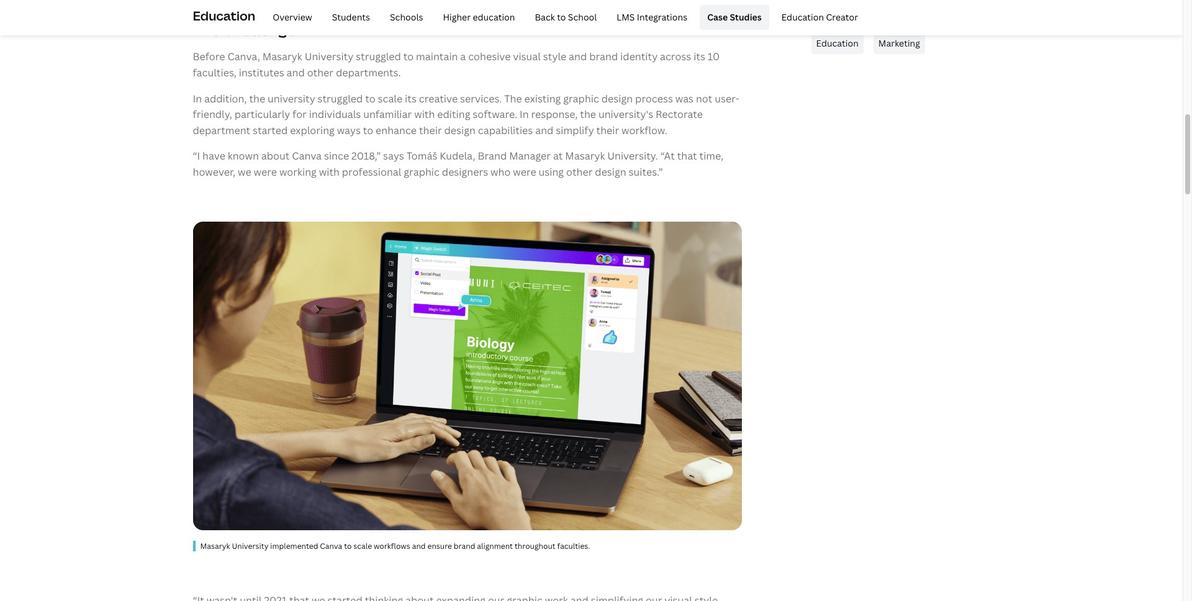 Task type: locate. For each thing, give the bounding box(es) containing it.
1 horizontal spatial other
[[567, 165, 593, 179]]

cohesive
[[469, 50, 511, 64]]

struggled inside the before canva, masaryk university struggled to maintain a cohesive visual style and brand identity across its 10 faculties, institutes and other departments.
[[356, 50, 401, 64]]

1 horizontal spatial university
[[305, 50, 354, 64]]

0 vertical spatial the
[[249, 92, 265, 105]]

and
[[569, 50, 587, 64], [287, 66, 305, 80], [536, 124, 554, 137], [412, 541, 426, 552]]

other
[[307, 66, 334, 80], [567, 165, 593, 179]]

masaryk university implemented canva to scale workflows and ensure brand alignment throughout faculties.
[[200, 541, 590, 552]]

1 vertical spatial canva
[[320, 541, 342, 552]]

started
[[253, 124, 288, 137]]

were down about
[[254, 165, 277, 179]]

brand left identity
[[590, 50, 618, 64]]

scale
[[378, 92, 403, 105], [354, 541, 372, 552]]

other right the using
[[567, 165, 593, 179]]

0 horizontal spatial were
[[254, 165, 277, 179]]

and down response,
[[536, 124, 554, 137]]

"i
[[193, 149, 200, 163]]

struggled
[[356, 50, 401, 64], [318, 92, 363, 105]]

in addition, the university struggled to scale its creative services. the existing graphic design process was not user- friendly, particularly for individuals unfamiliar with editing software. in response, the university's rectorate department started exploring ways to enhance their design capabilities and simplify their workflow.
[[193, 92, 740, 137]]

10
[[708, 50, 720, 64]]

education creator link
[[775, 5, 866, 30]]

with down creative
[[414, 108, 435, 121]]

the up software.
[[505, 92, 522, 105]]

the challenge
[[193, 19, 296, 40]]

0 vertical spatial its
[[694, 50, 706, 64]]

design up university's on the right top of the page
[[602, 92, 633, 105]]

design down editing
[[445, 124, 476, 137]]

case studies
[[708, 11, 762, 23]]

1 horizontal spatial with
[[414, 108, 435, 121]]

was
[[676, 92, 694, 105]]

for
[[293, 108, 307, 121]]

1 vertical spatial its
[[405, 92, 417, 105]]

struggled up 'departments.'
[[356, 50, 401, 64]]

brand
[[590, 50, 618, 64], [454, 541, 476, 552]]

1 horizontal spatial its
[[694, 50, 706, 64]]

0 vertical spatial graphic
[[564, 92, 600, 105]]

0 vertical spatial university
[[305, 50, 354, 64]]

with inside "i have known about canva since 2018," says tomáš kudela, brand manager at masaryk university. "at that time, however, we were working with professional graphic designers who were using other design suites."
[[319, 165, 340, 179]]

education down 'creator'
[[817, 37, 859, 49]]

other up university
[[307, 66, 334, 80]]

struggled for departments.
[[356, 50, 401, 64]]

1 horizontal spatial scale
[[378, 92, 403, 105]]

scale up the unfamiliar
[[378, 92, 403, 105]]

0 vertical spatial struggled
[[356, 50, 401, 64]]

identity
[[621, 50, 658, 64]]

in down existing
[[520, 108, 529, 121]]

their up "tomáš"
[[419, 124, 442, 137]]

canva right implemented on the left of the page
[[320, 541, 342, 552]]

0 horizontal spatial its
[[405, 92, 417, 105]]

canva,
[[228, 50, 260, 64]]

2 vertical spatial design
[[595, 165, 627, 179]]

capabilities
[[478, 124, 533, 137]]

education
[[473, 11, 515, 23]]

with down since
[[319, 165, 340, 179]]

struggled up individuals
[[318, 92, 363, 105]]

1 vertical spatial brand
[[454, 541, 476, 552]]

0 vertical spatial in
[[193, 92, 202, 105]]

students link
[[325, 5, 378, 30]]

1 vertical spatial masaryk
[[566, 149, 605, 163]]

maintain
[[416, 50, 458, 64]]

their down university's on the right top of the page
[[597, 124, 620, 137]]

higher education
[[443, 11, 515, 23]]

its
[[694, 50, 706, 64], [405, 92, 417, 105]]

masaryk inside "i have known about canva since 2018," says tomáš kudela, brand manager at masaryk university. "at that time, however, we were working with professional graphic designers who were using other design suites."
[[566, 149, 605, 163]]

its left 10
[[694, 50, 706, 64]]

since
[[324, 149, 349, 163]]

the up before
[[193, 19, 220, 40]]

brand inside the before canva, masaryk university struggled to maintain a cohesive visual style and brand identity across its 10 faculties, institutes and other departments.
[[590, 50, 618, 64]]

graphic inside in addition, the university struggled to scale its creative services. the existing graphic design process was not user- friendly, particularly for individuals unfamiliar with editing software. in response, the university's rectorate department started exploring ways to enhance their design capabilities and simplify their workflow.
[[564, 92, 600, 105]]

1 horizontal spatial in
[[520, 108, 529, 121]]

2 vertical spatial masaryk
[[200, 541, 230, 552]]

process
[[636, 92, 673, 105]]

0 vertical spatial canva
[[292, 149, 322, 163]]

1 vertical spatial graphic
[[404, 165, 440, 179]]

struggled for individuals
[[318, 92, 363, 105]]

struggled inside in addition, the university struggled to scale its creative services. the existing graphic design process was not user- friendly, particularly for individuals unfamiliar with editing software. in response, the university's rectorate department started exploring ways to enhance their design capabilities and simplify their workflow.
[[318, 92, 363, 105]]

the
[[193, 19, 220, 40], [505, 92, 522, 105]]

ways
[[337, 124, 361, 137]]

0 horizontal spatial in
[[193, 92, 202, 105]]

0 vertical spatial brand
[[590, 50, 618, 64]]

0 horizontal spatial scale
[[354, 541, 372, 552]]

department
[[193, 124, 250, 137]]

kudela,
[[440, 149, 476, 163]]

individuals
[[309, 108, 361, 121]]

university inside the before canva, masaryk university struggled to maintain a cohesive visual style and brand identity across its 10 faculties, institutes and other departments.
[[305, 50, 354, 64]]

university.
[[608, 149, 659, 163]]

scale left workflows
[[354, 541, 372, 552]]

design down university.
[[595, 165, 627, 179]]

to inside menu bar
[[557, 11, 566, 23]]

however,
[[193, 165, 236, 179]]

1 horizontal spatial graphic
[[564, 92, 600, 105]]

its inside the before canva, masaryk university struggled to maintain a cohesive visual style and brand identity across its 10 faculties, institutes and other departments.
[[694, 50, 706, 64]]

menu bar
[[260, 5, 866, 30]]

0 vertical spatial design
[[602, 92, 633, 105]]

faculties.
[[558, 541, 590, 552]]

canva up working
[[292, 149, 322, 163]]

1 vertical spatial university
[[232, 541, 269, 552]]

university up 'departments.'
[[305, 50, 354, 64]]

0 horizontal spatial the
[[193, 19, 220, 40]]

says
[[383, 149, 404, 163]]

1 horizontal spatial brand
[[590, 50, 618, 64]]

1 horizontal spatial were
[[513, 165, 537, 179]]

masaryk
[[263, 50, 302, 64], [566, 149, 605, 163], [200, 541, 230, 552]]

europe link
[[812, 4, 852, 24]]

to right ways
[[363, 124, 374, 137]]

1 their from the left
[[419, 124, 442, 137]]

scale inside in addition, the university struggled to scale its creative services. the existing graphic design process was not user- friendly, particularly for individuals unfamiliar with editing software. in response, the university's rectorate department started exploring ways to enhance their design capabilities and simplify their workflow.
[[378, 92, 403, 105]]

2 horizontal spatial masaryk
[[566, 149, 605, 163]]

1 horizontal spatial masaryk
[[263, 50, 302, 64]]

university left implemented on the left of the page
[[232, 541, 269, 552]]

unfamiliar
[[364, 108, 412, 121]]

its inside in addition, the university struggled to scale its creative services. the existing graphic design process was not user- friendly, particularly for individuals unfamiliar with editing software. in response, the university's rectorate department started exploring ways to enhance their design capabilities and simplify their workflow.
[[405, 92, 417, 105]]

0 vertical spatial masaryk
[[263, 50, 302, 64]]

1 horizontal spatial their
[[597, 124, 620, 137]]

studies
[[730, 11, 762, 23]]

design inside "i have known about canva since 2018," says tomáš kudela, brand manager at masaryk university. "at that time, however, we were working with professional graphic designers who were using other design suites."
[[595, 165, 627, 179]]

friendly,
[[193, 108, 232, 121]]

lms
[[617, 11, 635, 23]]

1 vertical spatial with
[[319, 165, 340, 179]]

to left maintain
[[404, 50, 414, 64]]

simplify
[[556, 124, 594, 137]]

1 vertical spatial the
[[580, 108, 596, 121]]

0 horizontal spatial graphic
[[404, 165, 440, 179]]

the up particularly
[[249, 92, 265, 105]]

school
[[568, 11, 597, 23]]

at
[[554, 149, 563, 163]]

0 vertical spatial with
[[414, 108, 435, 121]]

before canva, masaryk university struggled to maintain a cohesive visual style and brand identity across its 10 faculties, institutes and other departments.
[[193, 50, 720, 80]]

were down manager
[[513, 165, 537, 179]]

graphic up response,
[[564, 92, 600, 105]]

in
[[193, 92, 202, 105], [520, 108, 529, 121]]

0 vertical spatial the
[[193, 19, 220, 40]]

1 were from the left
[[254, 165, 277, 179]]

1 horizontal spatial the
[[505, 92, 522, 105]]

brand right ensure
[[454, 541, 476, 552]]

1 horizontal spatial the
[[580, 108, 596, 121]]

their
[[419, 124, 442, 137], [597, 124, 620, 137]]

in up friendly,
[[193, 92, 202, 105]]

graphic
[[564, 92, 600, 105], [404, 165, 440, 179]]

0 horizontal spatial brand
[[454, 541, 476, 552]]

graphic down "tomáš"
[[404, 165, 440, 179]]

its left creative
[[405, 92, 417, 105]]

education
[[193, 7, 255, 24], [782, 11, 825, 23], [817, 37, 859, 49]]

to right back
[[557, 11, 566, 23]]

creator
[[827, 11, 859, 23]]

not
[[696, 92, 713, 105]]

0 vertical spatial other
[[307, 66, 334, 80]]

0 horizontal spatial their
[[419, 124, 442, 137]]

schools
[[390, 11, 423, 23]]

ensure
[[428, 541, 452, 552]]

rectorate
[[656, 108, 703, 121]]

user-
[[715, 92, 740, 105]]

0 vertical spatial scale
[[378, 92, 403, 105]]

1 vertical spatial struggled
[[318, 92, 363, 105]]

institutes
[[239, 66, 284, 80]]

0 horizontal spatial masaryk
[[200, 541, 230, 552]]

1 vertical spatial other
[[567, 165, 593, 179]]

about
[[261, 149, 290, 163]]

1 vertical spatial the
[[505, 92, 522, 105]]

the up the simplify
[[580, 108, 596, 121]]

who
[[491, 165, 511, 179]]

0 horizontal spatial with
[[319, 165, 340, 179]]

0 horizontal spatial other
[[307, 66, 334, 80]]

education left 'creator'
[[782, 11, 825, 23]]

canva
[[292, 149, 322, 163], [320, 541, 342, 552]]

education inside menu bar
[[782, 11, 825, 23]]



Task type: vqa. For each thing, say whether or not it's contained in the screenshot.
known
yes



Task type: describe. For each thing, give the bounding box(es) containing it.
education creator
[[782, 11, 859, 23]]

workflow.
[[622, 124, 668, 137]]

addition,
[[204, 92, 247, 105]]

implemented
[[270, 541, 318, 552]]

workflows
[[374, 541, 411, 552]]

style
[[544, 50, 567, 64]]

0 horizontal spatial the
[[249, 92, 265, 105]]

particularly
[[235, 108, 290, 121]]

we
[[238, 165, 251, 179]]

creative
[[419, 92, 458, 105]]

europe
[[817, 7, 847, 19]]

to up the unfamiliar
[[365, 92, 376, 105]]

2018,"
[[352, 149, 381, 163]]

and inside in addition, the university struggled to scale its creative services. the existing graphic design process was not user- friendly, particularly for individuals unfamiliar with editing software. in response, the university's rectorate department started exploring ways to enhance their design capabilities and simplify their workflow.
[[536, 124, 554, 137]]

software.
[[473, 108, 518, 121]]

and right "style"
[[569, 50, 587, 64]]

menu bar containing overview
[[260, 5, 866, 30]]

to inside the before canva, masaryk university struggled to maintain a cohesive visual style and brand identity across its 10 faculties, institutes and other departments.
[[404, 50, 414, 64]]

education for education creator
[[782, 11, 825, 23]]

"i have known about canva since 2018," says tomáš kudela, brand manager at masaryk university. "at that time, however, we were working with professional graphic designers who were using other design suites."
[[193, 149, 724, 179]]

using
[[539, 165, 564, 179]]

university
[[268, 92, 315, 105]]

departments.
[[336, 66, 401, 80]]

lms integrations
[[617, 11, 688, 23]]

throughout
[[515, 541, 556, 552]]

1 vertical spatial scale
[[354, 541, 372, 552]]

education up before
[[193, 7, 255, 24]]

existing
[[525, 92, 561, 105]]

1 vertical spatial design
[[445, 124, 476, 137]]

education link
[[812, 34, 864, 54]]

designers
[[442, 165, 488, 179]]

visual
[[513, 50, 541, 64]]

overview link
[[265, 5, 320, 30]]

marketing link
[[874, 34, 926, 54]]

a
[[461, 50, 466, 64]]

students
[[332, 11, 370, 23]]

2 their from the left
[[597, 124, 620, 137]]

back to school
[[535, 11, 597, 23]]

faculties,
[[193, 66, 237, 80]]

tomáš
[[407, 149, 438, 163]]

challenge
[[223, 19, 296, 40]]

and left ensure
[[412, 541, 426, 552]]

across
[[660, 50, 692, 64]]

exploring
[[290, 124, 335, 137]]

manager
[[510, 149, 551, 163]]

other inside "i have known about canva since 2018," says tomáš kudela, brand manager at masaryk university. "at that time, however, we were working with professional graphic designers who were using other design suites."
[[567, 165, 593, 179]]

before
[[193, 50, 225, 64]]

2 were from the left
[[513, 165, 537, 179]]

canva inside "i have known about canva since 2018," says tomáš kudela, brand manager at masaryk university. "at that time, however, we were working with professional graphic designers who were using other design suites."
[[292, 149, 322, 163]]

with inside in addition, the university struggled to scale its creative services. the existing graphic design process was not user- friendly, particularly for individuals unfamiliar with editing software. in response, the university's rectorate department started exploring ways to enhance their design capabilities and simplify their workflow.
[[414, 108, 435, 121]]

lms integrations link
[[610, 5, 695, 30]]

back to school link
[[528, 5, 605, 30]]

"at
[[661, 149, 675, 163]]

integrations
[[637, 11, 688, 23]]

enhance
[[376, 124, 417, 137]]

that
[[678, 149, 698, 163]]

known
[[228, 149, 259, 163]]

masaryk inside the before canva, masaryk university struggled to maintain a cohesive visual style and brand identity across its 10 faculties, institutes and other departments.
[[263, 50, 302, 64]]

the inside in addition, the university struggled to scale its creative services. the existing graphic design process was not user- friendly, particularly for individuals unfamiliar with editing software. in response, the university's rectorate department started exploring ways to enhance their design capabilities and simplify their workflow.
[[505, 92, 522, 105]]

education for 'education' link
[[817, 37, 859, 49]]

time,
[[700, 149, 724, 163]]

1 vertical spatial in
[[520, 108, 529, 121]]

to left workflows
[[344, 541, 352, 552]]

response,
[[531, 108, 578, 121]]

alignment
[[477, 541, 513, 552]]

back
[[535, 11, 555, 23]]

higher
[[443, 11, 471, 23]]

marketing
[[879, 37, 921, 49]]

brand
[[478, 149, 507, 163]]

case
[[708, 11, 728, 23]]

higher education link
[[436, 5, 523, 30]]

graphic inside "i have known about canva since 2018," says tomáš kudela, brand manager at masaryk university. "at that time, however, we were working with professional graphic designers who were using other design suites."
[[404, 165, 440, 179]]

suites."
[[629, 165, 663, 179]]

services.
[[460, 92, 502, 105]]

overview
[[273, 11, 312, 23]]

and up university
[[287, 66, 305, 80]]

0 horizontal spatial university
[[232, 541, 269, 552]]

professional
[[342, 165, 402, 179]]

case studies link
[[700, 5, 770, 30]]

working
[[280, 165, 317, 179]]

university's
[[599, 108, 654, 121]]

other inside the before canva, masaryk university struggled to maintain a cohesive visual style and brand identity across its 10 faculties, institutes and other departments.
[[307, 66, 334, 80]]

schools link
[[383, 5, 431, 30]]

editing
[[438, 108, 471, 121]]



